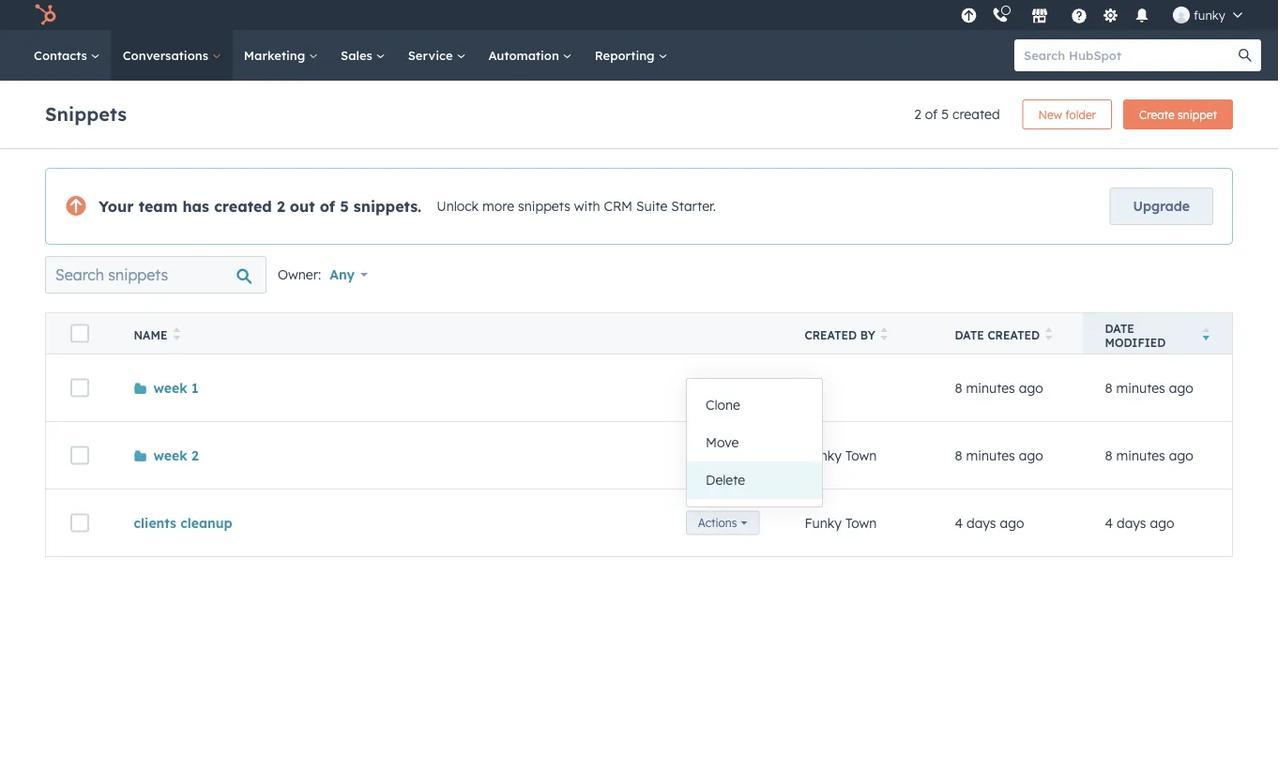Task type: locate. For each thing, give the bounding box(es) containing it.
snippet
[[1178, 107, 1217, 122]]

funky town for 8 minutes ago
[[805, 448, 877, 464]]

0 vertical spatial funky town
[[805, 448, 877, 464]]

1 vertical spatial funky
[[805, 515, 842, 532]]

funky down delete button
[[805, 515, 842, 532]]

reporting link
[[584, 30, 679, 81]]

date left press to sort. icon at the top of page
[[955, 329, 985, 343]]

date right press to sort. icon at the top of page
[[1105, 321, 1135, 336]]

1 town from the top
[[846, 448, 877, 464]]

funky
[[1194, 7, 1226, 23]]

1 funky town from the top
[[805, 448, 877, 464]]

1 vertical spatial town
[[846, 515, 877, 532]]

4
[[955, 515, 963, 532], [1105, 515, 1113, 532]]

sales link
[[330, 30, 397, 81]]

1 press to sort. image from the left
[[173, 328, 180, 341]]

0 vertical spatial of
[[925, 106, 938, 122]]

1 horizontal spatial days
[[1117, 515, 1147, 532]]

town
[[846, 448, 877, 464], [846, 515, 877, 532]]

calling icon button
[[985, 3, 1016, 27]]

created right has
[[214, 197, 272, 216]]

upgrade
[[1134, 198, 1190, 214]]

2 funky from the top
[[805, 515, 842, 532]]

your team has created 2 out of 5 snippets.
[[99, 197, 422, 216]]

2 press to sort. element from the left
[[881, 328, 888, 344]]

funky town
[[805, 448, 877, 464], [805, 515, 877, 532]]

ago
[[1019, 380, 1044, 396], [1169, 380, 1194, 396], [1019, 448, 1044, 464], [1169, 448, 1194, 464], [1000, 515, 1025, 532], [1150, 515, 1175, 532]]

automation link
[[477, 30, 584, 81]]

clone button
[[687, 387, 822, 424]]

automation
[[488, 47, 563, 63]]

move button
[[687, 424, 822, 462]]

5
[[942, 106, 949, 122], [340, 197, 349, 216]]

1
[[192, 380, 199, 396]]

date modified button
[[1083, 313, 1233, 354]]

date inside date modified
[[1105, 321, 1135, 336]]

hubspot image
[[34, 4, 56, 26]]

week down week 1 button
[[153, 448, 187, 464]]

week
[[153, 380, 187, 396], [153, 448, 187, 464]]

8 minutes ago
[[955, 380, 1044, 396], [1105, 380, 1194, 396], [955, 448, 1044, 464], [1105, 448, 1194, 464]]

notifications button
[[1126, 0, 1158, 30]]

1 horizontal spatial 4
[[1105, 515, 1113, 532]]

upgrade link down 'create' on the top of the page
[[1110, 188, 1214, 225]]

1 vertical spatial 5
[[340, 197, 349, 216]]

more
[[483, 198, 514, 215]]

upgrade link left calling icon "dropdown button"
[[957, 5, 981, 25]]

2 horizontal spatial press to sort. element
[[1046, 328, 1053, 344]]

descending sort. press to sort ascending. image
[[1203, 328, 1210, 341]]

unlock more snippets with crm suite starter.
[[437, 198, 716, 215]]

0 horizontal spatial 4 days ago
[[955, 515, 1025, 532]]

press to sort. image right name
[[173, 328, 180, 341]]

new
[[1039, 107, 1062, 122]]

1 days from the left
[[967, 515, 996, 532]]

days
[[967, 515, 996, 532], [1117, 515, 1147, 532]]

clients cleanup
[[134, 515, 232, 532]]

date modified
[[1105, 321, 1166, 350]]

1 horizontal spatial 4 days ago
[[1105, 515, 1175, 532]]

date created
[[955, 329, 1040, 343]]

funky
[[805, 448, 842, 464], [805, 515, 842, 532]]

create
[[1140, 107, 1175, 122]]

1 horizontal spatial upgrade link
[[1110, 188, 1214, 225]]

week left 1
[[153, 380, 187, 396]]

press to sort. element right date created
[[1046, 328, 1053, 344]]

2 4 days ago from the left
[[1105, 515, 1175, 532]]

1 horizontal spatial press to sort. image
[[881, 328, 888, 341]]

2 town from the top
[[846, 515, 877, 532]]

snippets.
[[354, 197, 422, 216]]

any
[[330, 267, 355, 283]]

minutes
[[966, 380, 1015, 396], [1117, 380, 1166, 396], [966, 448, 1015, 464], [1117, 448, 1166, 464]]

marketing
[[244, 47, 309, 63]]

by
[[860, 329, 876, 343]]

help button
[[1063, 0, 1095, 30]]

press to sort. element inside the date created button
[[1046, 328, 1053, 344]]

2
[[914, 106, 922, 122], [277, 197, 285, 216], [192, 448, 199, 464]]

press to sort. element right by
[[881, 328, 888, 344]]

1 vertical spatial 2
[[277, 197, 285, 216]]

2 vertical spatial created
[[988, 329, 1040, 343]]

with
[[574, 198, 600, 215]]

0 horizontal spatial press to sort. image
[[173, 328, 180, 341]]

press to sort. image right by
[[881, 328, 888, 341]]

press to sort. element
[[173, 328, 180, 344], [881, 328, 888, 344], [1046, 328, 1053, 344]]

settings image
[[1102, 8, 1119, 25]]

press to sort. image inside created by button
[[881, 328, 888, 341]]

1 vertical spatial created
[[214, 197, 272, 216]]

calling icon image
[[992, 7, 1009, 24]]

2 funky town from the top
[[805, 515, 877, 532]]

created inside snippets banner
[[953, 106, 1000, 122]]

delete
[[706, 472, 745, 489]]

2 press to sort. image from the left
[[881, 328, 888, 341]]

name
[[134, 329, 167, 343]]

press to sort. element inside name button
[[173, 328, 180, 344]]

help image
[[1071, 8, 1088, 25]]

1 4 days ago from the left
[[955, 515, 1025, 532]]

press to sort. image inside name button
[[173, 328, 180, 341]]

notifications image
[[1134, 8, 1151, 25]]

0 vertical spatial 5
[[942, 106, 949, 122]]

hubspot link
[[23, 4, 70, 26]]

1 week from the top
[[153, 380, 187, 396]]

1 vertical spatial funky town
[[805, 515, 877, 532]]

1 horizontal spatial press to sort. element
[[881, 328, 888, 344]]

0 horizontal spatial press to sort. element
[[173, 328, 180, 344]]

0 horizontal spatial days
[[967, 515, 996, 532]]

new folder
[[1039, 107, 1096, 122]]

date for date created
[[955, 329, 985, 343]]

modified
[[1105, 336, 1166, 350]]

1 vertical spatial of
[[320, 197, 335, 216]]

0 vertical spatial week
[[153, 380, 187, 396]]

date created button
[[933, 313, 1083, 354]]

1 press to sort. element from the left
[[173, 328, 180, 344]]

1 horizontal spatial 2
[[277, 197, 285, 216]]

unlock
[[437, 198, 479, 215]]

1 vertical spatial week
[[153, 448, 187, 464]]

created left press to sort. icon at the top of page
[[988, 329, 1040, 343]]

0 horizontal spatial upgrade link
[[957, 5, 981, 25]]

date
[[1105, 321, 1135, 336], [955, 329, 985, 343]]

cleanup
[[180, 515, 232, 532]]

date inside button
[[955, 329, 985, 343]]

upgrade link
[[957, 5, 981, 25], [1110, 188, 1214, 225]]

created left new
[[953, 106, 1000, 122]]

funky for 8
[[805, 448, 842, 464]]

0 horizontal spatial of
[[320, 197, 335, 216]]

1 horizontal spatial date
[[1105, 321, 1135, 336]]

created
[[953, 106, 1000, 122], [214, 197, 272, 216], [988, 329, 1040, 343]]

0 vertical spatial 2
[[914, 106, 922, 122]]

funky down clone button
[[805, 448, 842, 464]]

week for week 1
[[153, 380, 187, 396]]

1 horizontal spatial 5
[[942, 106, 949, 122]]

0 horizontal spatial 4
[[955, 515, 963, 532]]

create snippet button
[[1124, 99, 1233, 130]]

0 vertical spatial created
[[953, 106, 1000, 122]]

3 press to sort. element from the left
[[1046, 328, 1053, 344]]

2 horizontal spatial 2
[[914, 106, 922, 122]]

0 vertical spatial upgrade link
[[957, 5, 981, 25]]

0 vertical spatial town
[[846, 448, 877, 464]]

1 horizontal spatial of
[[925, 106, 938, 122]]

new folder button
[[1023, 99, 1112, 130]]

created by
[[805, 329, 876, 343]]

of
[[925, 106, 938, 122], [320, 197, 335, 216]]

0 horizontal spatial date
[[955, 329, 985, 343]]

press to sort. element right name
[[173, 328, 180, 344]]

conversations
[[123, 47, 212, 63]]

snippets banner
[[45, 94, 1233, 130]]

2 week from the top
[[153, 448, 187, 464]]

1 vertical spatial upgrade link
[[1110, 188, 1214, 225]]

2 vertical spatial 2
[[192, 448, 199, 464]]

snippets
[[45, 102, 127, 125]]

press to sort. image
[[173, 328, 180, 341], [881, 328, 888, 341]]

4 days ago
[[955, 515, 1025, 532], [1105, 515, 1175, 532]]

1 funky from the top
[[805, 448, 842, 464]]

folder
[[1066, 107, 1096, 122]]

8
[[955, 380, 963, 396], [1105, 380, 1113, 396], [955, 448, 963, 464], [1105, 448, 1113, 464]]

press to sort. element inside created by button
[[881, 328, 888, 344]]

town for 8
[[846, 448, 877, 464]]

0 vertical spatial funky
[[805, 448, 842, 464]]

reporting
[[595, 47, 658, 63]]



Task type: vqa. For each thing, say whether or not it's contained in the screenshot.
Automation link
yes



Task type: describe. For each thing, give the bounding box(es) containing it.
your
[[99, 197, 134, 216]]

date for date modified
[[1105, 321, 1135, 336]]

created by button
[[782, 313, 933, 354]]

team
[[139, 197, 178, 216]]

created for 5
[[953, 106, 1000, 122]]

clients cleanup link
[[134, 515, 232, 532]]

1 4 from the left
[[955, 515, 963, 532]]

name button
[[111, 313, 782, 354]]

upgrade image
[[961, 8, 978, 25]]

press to sort. image
[[1046, 328, 1053, 341]]

of inside snippets banner
[[925, 106, 938, 122]]

crm
[[604, 198, 633, 215]]

snippets
[[518, 198, 571, 215]]

press to sort. element for created by
[[881, 328, 888, 344]]

delete button
[[687, 462, 822, 499]]

has
[[182, 197, 209, 216]]

2 of 5 created
[[914, 106, 1000, 122]]

created for has
[[214, 197, 272, 216]]

settings link
[[1099, 5, 1123, 25]]

created
[[805, 329, 857, 343]]

suite
[[636, 198, 668, 215]]

contacts
[[34, 47, 91, 63]]

conversations link
[[111, 30, 233, 81]]

2 4 from the left
[[1105, 515, 1113, 532]]

marketplaces button
[[1020, 0, 1060, 30]]

week 1 button
[[134, 380, 199, 396]]

descending sort. press to sort ascending. element
[[1203, 328, 1210, 344]]

0 horizontal spatial 2
[[192, 448, 199, 464]]

sales
[[341, 47, 376, 63]]

5 inside snippets banner
[[942, 106, 949, 122]]

2 inside snippets banner
[[914, 106, 922, 122]]

funky for 4
[[805, 515, 842, 532]]

funky town image
[[1173, 7, 1190, 23]]

week 1
[[153, 380, 199, 396]]

actions button
[[686, 511, 760, 536]]

week 2
[[153, 448, 199, 464]]

contacts link
[[23, 30, 111, 81]]

clone
[[706, 397, 741, 413]]

press to sort. element for name
[[173, 328, 180, 344]]

press to sort. image for created by
[[881, 328, 888, 341]]

service link
[[397, 30, 477, 81]]

create snippet
[[1140, 107, 1217, 122]]

search image
[[1239, 49, 1252, 62]]

week 2 button
[[134, 448, 199, 464]]

Search HubSpot search field
[[1015, 39, 1245, 71]]

press to sort. image for name
[[173, 328, 180, 341]]

upgrade link containing upgrade
[[1110, 188, 1214, 225]]

actions
[[698, 516, 737, 530]]

marketplaces image
[[1031, 8, 1048, 25]]

service
[[408, 47, 457, 63]]

funky button
[[1162, 0, 1254, 30]]

press to sort. element for date created
[[1046, 328, 1053, 344]]

0 horizontal spatial 5
[[340, 197, 349, 216]]

move
[[706, 435, 739, 451]]

Search search field
[[45, 256, 267, 294]]

funky town for 4 days ago
[[805, 515, 877, 532]]

owner:
[[278, 267, 321, 283]]

town for 4
[[846, 515, 877, 532]]

out
[[290, 197, 315, 216]]

any button
[[329, 256, 380, 294]]

funky menu
[[955, 0, 1256, 30]]

2 days from the left
[[1117, 515, 1147, 532]]

search button
[[1230, 39, 1262, 71]]

clients
[[134, 515, 176, 532]]

marketing link
[[233, 30, 330, 81]]

week for week 2
[[153, 448, 187, 464]]

created inside button
[[988, 329, 1040, 343]]

starter.
[[671, 198, 716, 215]]



